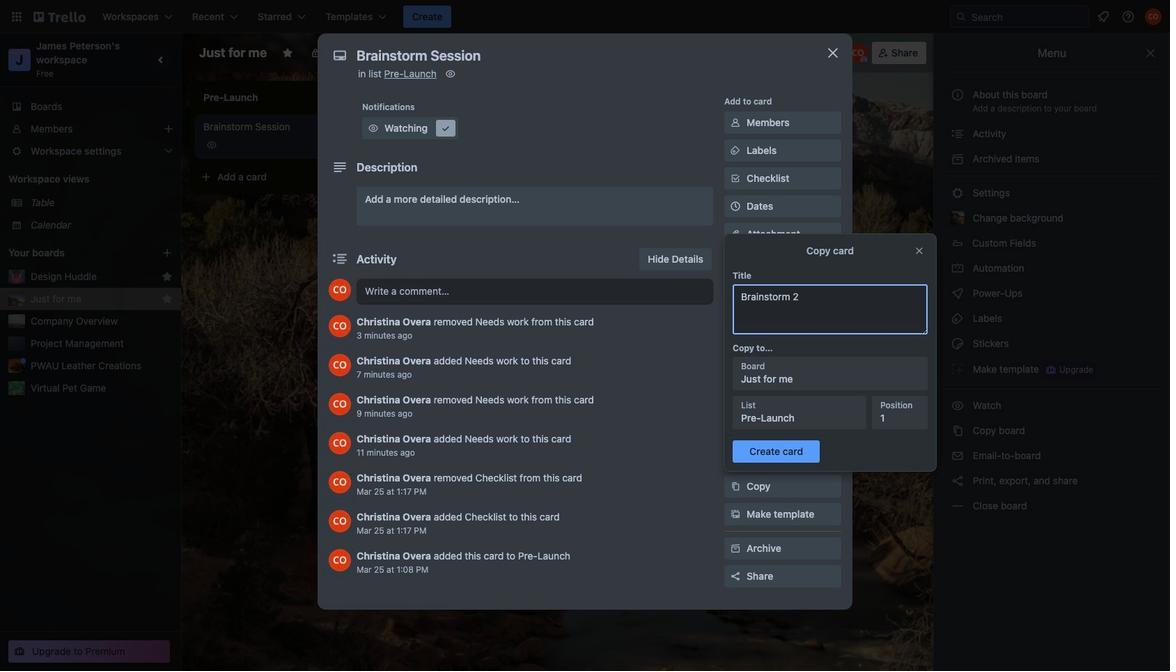 Task type: locate. For each thing, give the bounding box(es) containing it.
search image
[[956, 11, 967, 22]]

sm image
[[444, 67, 458, 81], [729, 116, 743, 130], [367, 121, 381, 135], [439, 121, 453, 135], [951, 127, 965, 141], [729, 144, 743, 158], [951, 186, 965, 200], [951, 261, 965, 275], [951, 312, 965, 325], [951, 362, 965, 376], [951, 399, 965, 413], [951, 424, 965, 438], [729, 452, 743, 466], [951, 474, 965, 488], [951, 499, 965, 513]]

Search field
[[967, 7, 1089, 26]]

0 vertical spatial starred icon image
[[162, 271, 173, 282]]

None submit
[[733, 440, 820, 463]]

christina overa (christinaovera) image
[[849, 43, 868, 63], [329, 279, 351, 301], [329, 354, 351, 376], [329, 510, 351, 532], [329, 549, 351, 571]]

open information menu image
[[1122, 10, 1136, 24]]

0 notifications image
[[1096, 8, 1112, 25]]

cover image
[[729, 255, 743, 269]]

1 vertical spatial starred icon image
[[162, 293, 173, 305]]

2 starred icon image from the top
[[162, 293, 173, 305]]

star or unstar board image
[[282, 47, 294, 59]]

primary element
[[0, 0, 1171, 33]]

your boards with 6 items element
[[8, 245, 141, 261]]

None text field
[[733, 284, 928, 335]]

None text field
[[350, 43, 810, 68]]

Board name text field
[[192, 42, 274, 64]]

customize views image
[[437, 46, 450, 60]]

add board image
[[162, 247, 173, 259]]

sm image
[[701, 42, 721, 61], [951, 152, 965, 166], [951, 286, 965, 300], [951, 337, 965, 351], [951, 449, 965, 463], [729, 479, 743, 493], [729, 507, 743, 521], [729, 542, 743, 555]]

christina overa (christinaovera) image
[[1146, 8, 1162, 25], [329, 315, 351, 337], [329, 393, 351, 415], [329, 432, 351, 454], [329, 471, 351, 493]]

starred icon image
[[162, 271, 173, 282], [162, 293, 173, 305]]



Task type: describe. For each thing, give the bounding box(es) containing it.
1 starred icon image from the top
[[162, 271, 173, 282]]

Write a comment text field
[[357, 279, 714, 304]]

create from template… image
[[357, 171, 368, 183]]

close dialog image
[[825, 45, 842, 61]]



Task type: vqa. For each thing, say whether or not it's contained in the screenshot.
new in the Employee Manual by Trello Team Get your new hires up and running with this simple employee manual!
no



